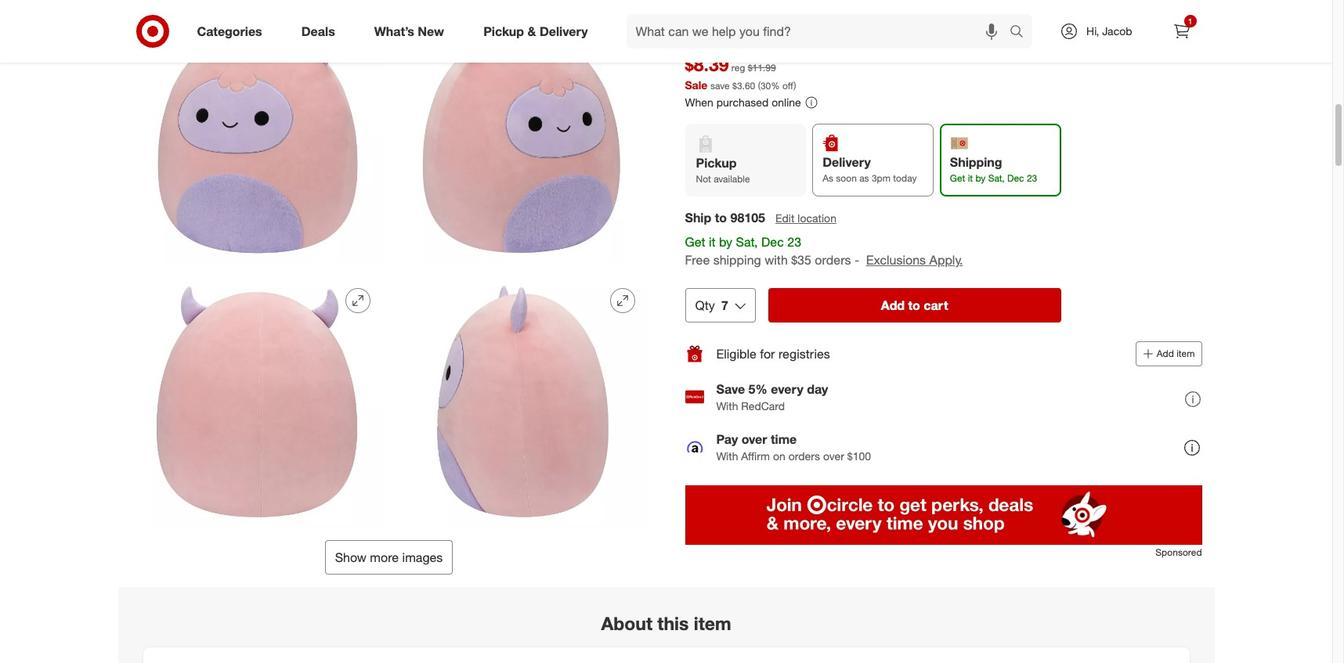 Task type: locate. For each thing, give the bounding box(es) containing it.
delivery inside delivery as soon as 3pm today
[[823, 155, 871, 170]]

0 vertical spatial orders
[[815, 253, 851, 268]]

exclusions
[[866, 253, 926, 268]]

dec
[[1008, 173, 1025, 184], [762, 235, 784, 250]]

add for add to cart
[[881, 298, 905, 314]]

to
[[715, 210, 727, 226], [909, 298, 921, 314]]

shipping
[[714, 253, 761, 268]]

pickup for not
[[696, 155, 737, 171]]

about this item
[[601, 613, 732, 635]]

sat,
[[989, 173, 1005, 184], [736, 235, 758, 250]]

&
[[528, 23, 536, 39]]

by up the shipping
[[719, 235, 733, 250]]

1 horizontal spatial to
[[909, 298, 921, 314]]

off
[[783, 80, 794, 92]]

orders right on
[[789, 450, 820, 463]]

soon
[[836, 173, 857, 184]]

1 horizontal spatial add
[[1157, 348, 1174, 360]]

add item
[[1157, 348, 1195, 360]]

search
[[1003, 25, 1041, 40]]

orders left -
[[815, 253, 851, 268]]

over
[[742, 431, 768, 447], [823, 450, 845, 463]]

1 horizontal spatial by
[[976, 173, 986, 184]]

pickup inside pickup not available
[[696, 155, 737, 171]]

it inside get it by sat, dec 23 free shipping with $35 orders - exclusions apply.
[[709, 235, 716, 250]]

to left cart in the right of the page
[[909, 298, 921, 314]]

save 5% every day with redcard
[[717, 381, 828, 413]]

0 horizontal spatial it
[[709, 235, 716, 250]]

1 horizontal spatial sat,
[[989, 173, 1005, 184]]

as
[[823, 173, 834, 184]]

1 vertical spatial over
[[823, 450, 845, 463]]

%
[[771, 80, 780, 92]]

0 vertical spatial over
[[742, 431, 768, 447]]

squishmallows 11&#34; ronalda the pink and purple yeti plush toy (target exclusive), 6 of 16 image
[[395, 276, 648, 528]]

0 vertical spatial by
[[976, 173, 986, 184]]

pickup
[[484, 23, 524, 39], [696, 155, 737, 171]]

squishmallows 11" ronalda the pink and purple yeti plush toy (target exclusive)
[[685, 0, 1185, 30]]

edit location button
[[775, 210, 838, 228]]

add inside add to cart button
[[881, 298, 905, 314]]

23 inside shipping get it by sat, dec 23
[[1027, 173, 1038, 184]]

11"
[[819, 0, 848, 7]]

dec inside shipping get it by sat, dec 23
[[1008, 173, 1025, 184]]

0 vertical spatial add
[[881, 298, 905, 314]]

0 vertical spatial with
[[717, 399, 738, 413]]

0 horizontal spatial dec
[[762, 235, 784, 250]]

7
[[722, 298, 729, 314]]

1 vertical spatial add
[[1157, 348, 1174, 360]]

to inside button
[[909, 298, 921, 314]]

1 vertical spatial with
[[717, 450, 738, 463]]

with down pay
[[717, 450, 738, 463]]

0 horizontal spatial add
[[881, 298, 905, 314]]

shipping get it by sat, dec 23
[[950, 155, 1038, 184]]

hi,
[[1087, 24, 1100, 38]]

it up free
[[709, 235, 716, 250]]

1 vertical spatial dec
[[762, 235, 784, 250]]

on
[[773, 450, 786, 463]]

delivery
[[540, 23, 588, 39], [823, 155, 871, 170]]

0 horizontal spatial sat,
[[736, 235, 758, 250]]

advertisement region
[[685, 486, 1202, 545]]

this
[[658, 613, 689, 635]]

What can we help you find? suggestions appear below search field
[[627, 14, 1014, 49]]

item inside button
[[1177, 348, 1195, 360]]

hi, jacob
[[1087, 24, 1133, 38]]

0 horizontal spatial pickup
[[484, 23, 524, 39]]

deals link
[[288, 14, 355, 49]]

toy
[[685, 8, 714, 30]]

about
[[601, 613, 653, 635]]

at
[[836, 34, 846, 47]]

sat, up the shipping
[[736, 235, 758, 250]]

1 vertical spatial orders
[[789, 450, 820, 463]]

0 horizontal spatial item
[[694, 613, 732, 635]]

1 vertical spatial it
[[709, 235, 716, 250]]

1 horizontal spatial get
[[950, 173, 966, 184]]

with down save
[[717, 399, 738, 413]]

for
[[760, 346, 775, 362]]

0 vertical spatial delivery
[[540, 23, 588, 39]]

1 vertical spatial pickup
[[696, 155, 737, 171]]

1 horizontal spatial delivery
[[823, 155, 871, 170]]

add to cart button
[[769, 288, 1061, 323]]

0 vertical spatial pickup
[[484, 23, 524, 39]]

1 vertical spatial to
[[909, 298, 921, 314]]

what's
[[374, 23, 414, 39]]

new
[[418, 23, 444, 39]]

0 vertical spatial to
[[715, 210, 727, 226]]

purchased
[[717, 96, 769, 109]]

pickup & delivery link
[[470, 14, 608, 49]]

orders
[[815, 253, 851, 268], [789, 450, 820, 463]]

0 vertical spatial get
[[950, 173, 966, 184]]

add to cart
[[881, 298, 949, 314]]

0 vertical spatial it
[[968, 173, 973, 184]]

delivery up soon
[[823, 155, 871, 170]]

1 horizontal spatial dec
[[1008, 173, 1025, 184]]

over up affirm
[[742, 431, 768, 447]]

images
[[402, 550, 443, 566]]

0 horizontal spatial over
[[742, 431, 768, 447]]

ronalda
[[853, 0, 923, 7]]

0 horizontal spatial get
[[685, 235, 706, 250]]

what's new
[[374, 23, 444, 39]]

1 vertical spatial 23
[[788, 235, 802, 250]]

0 vertical spatial item
[[1177, 348, 1195, 360]]

squishmallows 11&#34; ronalda the pink and purple yeti plush toy (target exclusive), 4 of 16 image
[[395, 11, 648, 263]]

pickup up not
[[696, 155, 737, 171]]

delivery right &
[[540, 23, 588, 39]]

every
[[771, 381, 804, 397]]

pink
[[961, 0, 998, 7]]

1 vertical spatial sat,
[[736, 235, 758, 250]]

0 vertical spatial dec
[[1008, 173, 1025, 184]]

to right ship
[[715, 210, 727, 226]]

show more images
[[335, 550, 443, 566]]

1 vertical spatial delivery
[[823, 155, 871, 170]]

with
[[717, 399, 738, 413], [717, 450, 738, 463]]

save
[[717, 381, 745, 397]]

get inside get it by sat, dec 23 free shipping with $35 orders - exclusions apply.
[[685, 235, 706, 250]]

pickup left &
[[484, 23, 524, 39]]

pickup inside pickup & delivery link
[[484, 23, 524, 39]]

pickup for &
[[484, 23, 524, 39]]

it down the shipping at the right
[[968, 173, 973, 184]]

1 with from the top
[[717, 399, 738, 413]]

0 vertical spatial sat,
[[989, 173, 1005, 184]]

1 vertical spatial by
[[719, 235, 733, 250]]

by down the shipping at the right
[[976, 173, 986, 184]]

sat, down the shipping at the right
[[989, 173, 1005, 184]]

get up free
[[685, 235, 706, 250]]

1 vertical spatial get
[[685, 235, 706, 250]]

pay
[[717, 431, 738, 447]]

0 horizontal spatial to
[[715, 210, 727, 226]]

0 horizontal spatial 23
[[788, 235, 802, 250]]

eligible
[[717, 346, 757, 362]]

1 horizontal spatial item
[[1177, 348, 1195, 360]]

1 horizontal spatial pickup
[[696, 155, 737, 171]]

)
[[794, 80, 796, 92]]

get down the shipping at the right
[[950, 173, 966, 184]]

0 horizontal spatial delivery
[[540, 23, 588, 39]]

3pm
[[872, 173, 891, 184]]

over left $100 on the bottom of the page
[[823, 450, 845, 463]]

show more images button
[[325, 541, 453, 575]]

(
[[758, 80, 761, 92]]

$8.39
[[685, 54, 729, 76]]

redcard
[[742, 399, 785, 413]]

deals
[[301, 23, 335, 39]]

2 with from the top
[[717, 450, 738, 463]]

-
[[855, 253, 860, 268]]

0 horizontal spatial by
[[719, 235, 733, 250]]

1 horizontal spatial 23
[[1027, 173, 1038, 184]]

0 vertical spatial 23
[[1027, 173, 1038, 184]]

by inside get it by sat, dec 23 free shipping with $35 orders - exclusions apply.
[[719, 235, 733, 250]]

to for 98105
[[715, 210, 727, 226]]

categories link
[[184, 14, 282, 49]]

add inside add item button
[[1157, 348, 1174, 360]]

jacob
[[1103, 24, 1133, 38]]

1 horizontal spatial it
[[968, 173, 973, 184]]



Task type: describe. For each thing, give the bounding box(es) containing it.
with inside save 5% every day with redcard
[[717, 399, 738, 413]]

image gallery element
[[130, 0, 648, 575]]

add item button
[[1136, 342, 1202, 367]]

delivery inside pickup & delivery link
[[540, 23, 588, 39]]

reg
[[732, 62, 745, 74]]

edit location
[[776, 212, 837, 225]]

edit
[[776, 212, 795, 225]]

by inside shipping get it by sat, dec 23
[[976, 173, 986, 184]]

to for cart
[[909, 298, 921, 314]]

1
[[1188, 16, 1193, 26]]

search button
[[1003, 14, 1041, 52]]

it inside shipping get it by sat, dec 23
[[968, 173, 973, 184]]

98105
[[731, 210, 766, 226]]

eligible for registries
[[717, 346, 830, 362]]

time
[[771, 431, 797, 447]]

and
[[1003, 0, 1036, 7]]

only
[[809, 34, 833, 47]]

free
[[685, 253, 710, 268]]

not
[[696, 173, 711, 185]]

today
[[894, 173, 917, 184]]

(target
[[719, 8, 778, 30]]

dec inside get it by sat, dec 23 free shipping with $35 orders - exclusions apply.
[[762, 235, 784, 250]]

day
[[807, 381, 828, 397]]

get inside shipping get it by sat, dec 23
[[950, 173, 966, 184]]

sat, inside get it by sat, dec 23 free shipping with $35 orders - exclusions apply.
[[736, 235, 758, 250]]

orders inside pay over time with affirm on orders over $100
[[789, 450, 820, 463]]

categories
[[197, 23, 262, 39]]

178 link
[[685, 33, 793, 51]]

squishmallows 11&#34; ronalda the pink and purple yeti plush toy (target exclusive), 3 of 16 image
[[130, 11, 383, 263]]

with inside pay over time with affirm on orders over $100
[[717, 450, 738, 463]]

qty
[[695, 298, 715, 314]]

$100
[[848, 450, 871, 463]]

sale
[[685, 79, 708, 92]]

exclusive)
[[783, 8, 869, 30]]

as
[[860, 173, 869, 184]]

orders inside get it by sat, dec 23 free shipping with $35 orders - exclusions apply.
[[815, 253, 851, 268]]

with
[[765, 253, 788, 268]]

get it by sat, dec 23 free shipping with $35 orders - exclusions apply.
[[685, 235, 963, 268]]

show
[[335, 550, 367, 566]]

1 horizontal spatial over
[[823, 450, 845, 463]]

ship
[[685, 210, 712, 226]]

delivery as soon as 3pm today
[[823, 155, 917, 184]]

1 link
[[1165, 14, 1199, 49]]

ship to 98105
[[685, 210, 766, 226]]

exclusions apply. button
[[866, 252, 963, 270]]

$11.99
[[748, 62, 776, 74]]

pickup & delivery
[[484, 23, 588, 39]]

when
[[685, 96, 714, 109]]

location
[[798, 212, 837, 225]]

pay over time with affirm on orders over $100
[[717, 431, 871, 463]]

$8.39 reg $11.99 sale save $ 3.60 ( 30 % off )
[[685, 54, 796, 92]]

1 vertical spatial item
[[694, 613, 732, 635]]

pickup not available
[[696, 155, 750, 185]]

$
[[733, 80, 737, 92]]

when purchased online
[[685, 96, 801, 109]]

$35
[[792, 253, 812, 268]]

add for add item
[[1157, 348, 1174, 360]]

178
[[759, 34, 777, 47]]

sat, inside shipping get it by sat, dec 23
[[989, 173, 1005, 184]]

registries
[[779, 346, 830, 362]]

purple
[[1041, 0, 1096, 7]]

online
[[772, 96, 801, 109]]

plush
[[1137, 0, 1185, 7]]

qty 7
[[695, 298, 729, 314]]

sponsored
[[1156, 547, 1202, 559]]

available
[[714, 173, 750, 185]]

squishmallows 11&#34; ronalda the pink and purple yeti plush toy (target exclusive), 5 of 16 image
[[130, 276, 383, 528]]

5%
[[749, 381, 768, 397]]

only at
[[809, 34, 846, 47]]

apply.
[[930, 253, 963, 268]]

yeti
[[1101, 0, 1132, 7]]

23 inside get it by sat, dec 23 free shipping with $35 orders - exclusions apply.
[[788, 235, 802, 250]]

save
[[711, 80, 730, 92]]

affirm
[[742, 450, 770, 463]]

3.60
[[737, 80, 756, 92]]

the
[[928, 0, 956, 7]]

30
[[761, 80, 771, 92]]

shipping
[[950, 155, 1003, 170]]

what's new link
[[361, 14, 464, 49]]



Task type: vqa. For each thing, say whether or not it's contained in the screenshot.
'orders' to the top
yes



